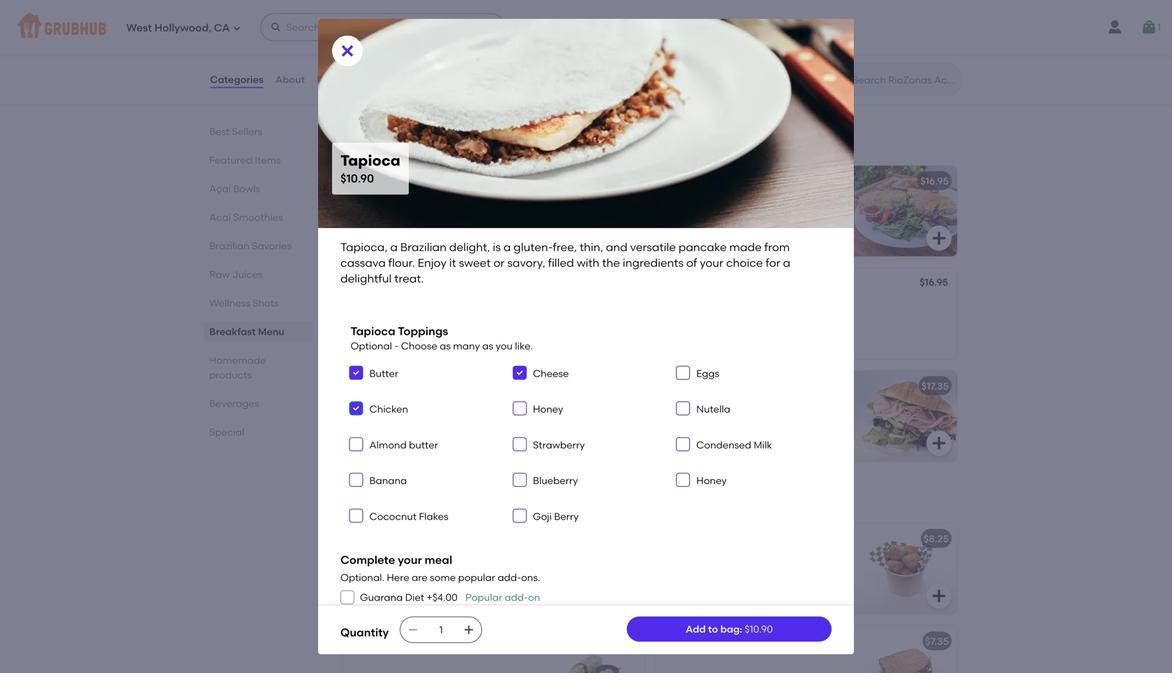 Task type: describe. For each thing, give the bounding box(es) containing it.
like.
[[515, 340, 533, 352]]

with inside stuffed with jack pepper cheese, lettuce, turkey breast, pesto sauce, samale, and lettuce.
[[701, 400, 721, 412]]

about button
[[275, 54, 306, 105]]

sweet
[[459, 256, 491, 270]]

breakfast menu tab
[[209, 325, 307, 339]]

some
[[430, 572, 456, 584]]

complete your meal optional. here are some popular add-ons.
[[341, 553, 540, 584]]

chia pudding 8oz image
[[540, 524, 645, 614]]

the portobello omelet button
[[343, 268, 645, 359]]

categories button
[[209, 54, 264, 105]]

homemade products tab
[[209, 353, 307, 382]]

goji berry
[[533, 511, 579, 523]]

juices
[[232, 269, 263, 281]]

1
[[1158, 21, 1161, 33]]

best
[[209, 126, 230, 137]]

bowls
[[233, 183, 260, 195]]

featured
[[209, 154, 252, 166]]

special tab
[[209, 425, 307, 440]]

1 vertical spatial products
[[430, 491, 496, 509]]

chicken wrap
[[352, 636, 420, 647]]

brazilian inside tapioca, a brazilian delight, is a gluten-free, thin, and versatile pancake made from cassava flour. enjoy it sweet or savory, filled with the ingredients of your choice for a delightful treat.
[[400, 240, 447, 254]]

1 as from the left
[[440, 340, 451, 352]]

açaí bowls
[[209, 183, 260, 195]]

the riozonas omelet image
[[540, 166, 645, 256]]

stuffed with jack pepper cheese, lettuce, turkey breast, pesto sauce, samale, and lettuce.
[[664, 400, 829, 440]]

tapioca button
[[343, 371, 645, 462]]

wrap
[[393, 636, 420, 647]]

optional.
[[341, 572, 385, 584]]

the
[[602, 256, 620, 270]]

items
[[255, 154, 281, 166]]

acai smoothies
[[209, 211, 283, 223]]

bag:
[[721, 623, 743, 635]]

ingredients
[[623, 256, 684, 270]]

0 vertical spatial honey
[[533, 403, 563, 415]]

hollywood,
[[154, 22, 212, 34]]

flakes
[[419, 511, 449, 523]]

pancake
[[679, 240, 727, 254]]

almond
[[370, 439, 407, 451]]

many
[[453, 340, 480, 352]]

butter
[[409, 439, 438, 451]]

toppings
[[398, 325, 448, 338]]

stuffed
[[664, 400, 699, 412]]

the italiano omelet image
[[853, 166, 958, 256]]

omelet for the italiano omelet
[[724, 175, 759, 187]]

tuna sandwich image
[[853, 626, 958, 673]]

to
[[708, 623, 718, 635]]

cassava
[[341, 256, 386, 270]]

add to bag: $10.90
[[686, 623, 773, 635]]

1 horizontal spatial menu
[[416, 133, 456, 151]]

your inside 'complete your meal optional. here are some popular add-ons.'
[[398, 553, 422, 567]]

meal
[[425, 553, 452, 567]]

$4.00
[[433, 592, 458, 604]]

best sellers
[[209, 126, 262, 137]]

eggs
[[697, 368, 720, 380]]

breakfast inside tab
[[209, 326, 256, 338]]

on
[[528, 592, 540, 604]]

portobello
[[372, 278, 422, 289]]

beverages
[[209, 398, 259, 410]]

it
[[449, 256, 456, 270]]

main navigation navigation
[[0, 0, 1172, 54]]

svg image inside 1 button
[[1141, 19, 1158, 36]]

almond butter
[[370, 439, 438, 451]]

guarana
[[360, 592, 403, 604]]

quantity
[[341, 626, 389, 640]]

diet
[[405, 592, 424, 604]]

$16.95 for the riozonas omelet
[[608, 175, 636, 187]]

wellness shots
[[209, 297, 279, 309]]

flour.
[[388, 256, 415, 270]]

$8.25
[[924, 533, 949, 545]]

omelet for the riozonas omelet
[[417, 175, 453, 187]]

1 horizontal spatial honey
[[697, 475, 727, 487]]

turkey
[[664, 380, 695, 392]]

italiano
[[685, 175, 721, 187]]

Search RioZonas Acai West Hollywood search field
[[851, 73, 958, 87]]

versatile
[[630, 240, 676, 254]]

cococnut flakes
[[370, 511, 449, 523]]

$10.90 inside the tapioca $10.90
[[341, 172, 374, 185]]

for
[[766, 256, 781, 270]]

is
[[493, 240, 501, 254]]

made
[[730, 240, 762, 254]]

west
[[126, 22, 152, 34]]

popular
[[458, 572, 495, 584]]

Input item quantity number field
[[426, 618, 457, 643]]

you
[[496, 340, 513, 352]]

1 vertical spatial homemade products
[[341, 491, 496, 509]]

brazilian inside tab
[[209, 240, 250, 252]]

optional
[[351, 340, 392, 352]]

2 horizontal spatial a
[[783, 256, 791, 270]]

cheese,
[[782, 400, 819, 412]]

condensed milk
[[697, 439, 772, 451]]

-
[[395, 340, 399, 352]]

brazilian savories tab
[[209, 239, 307, 253]]

savory,
[[508, 256, 545, 270]]

1 vertical spatial $10.90
[[745, 623, 773, 635]]

raw juices tab
[[209, 267, 307, 282]]

featured items tab
[[209, 153, 307, 167]]

$16.95 inside button
[[920, 276, 948, 288]]



Task type: vqa. For each thing, say whether or not it's contained in the screenshot.
the leftmost a
yes



Task type: locate. For each thing, give the bounding box(es) containing it.
1 horizontal spatial homemade
[[341, 491, 426, 509]]

your inside tapioca, a brazilian delight, is a gluten-free, thin, and versatile pancake made from cassava flour. enjoy it sweet or savory, filled with the ingredients of your choice for a delightful treat.
[[700, 256, 724, 270]]

1 vertical spatial add-
[[505, 592, 528, 604]]

1 vertical spatial homemade
[[341, 491, 426, 509]]

ginger for lemon ginger
[[387, 23, 419, 35]]

sandwich
[[690, 636, 738, 647]]

0 vertical spatial $10.90
[[341, 172, 374, 185]]

0 horizontal spatial brazilian
[[209, 240, 250, 252]]

with inside tapioca, a brazilian delight, is a gluten-free, thin, and versatile pancake made from cassava flour. enjoy it sweet or savory, filled with the ingredients of your choice for a delightful treat.
[[577, 256, 600, 270]]

tapioca
[[341, 152, 400, 170], [351, 325, 396, 338], [352, 380, 391, 392]]

filled
[[548, 256, 574, 270]]

menu down shots
[[258, 326, 284, 338]]

2 as from the left
[[482, 340, 493, 352]]

0 horizontal spatial $10.90
[[341, 172, 374, 185]]

chicken for chicken
[[370, 403, 408, 415]]

0 vertical spatial breakfast
[[341, 133, 413, 151]]

1 horizontal spatial homemade products
[[341, 491, 496, 509]]

chicken up almond
[[370, 403, 408, 415]]

a right the for
[[783, 256, 791, 270]]

0 vertical spatial menu
[[416, 133, 456, 151]]

chicken left the wrap in the bottom of the page
[[352, 636, 391, 647]]

the down cassava
[[352, 278, 370, 289]]

menu inside tab
[[258, 326, 284, 338]]

about
[[275, 74, 305, 85]]

products
[[209, 369, 252, 381], [430, 491, 496, 509]]

1 horizontal spatial as
[[482, 340, 493, 352]]

breakfast menu
[[341, 133, 456, 151], [209, 326, 284, 338]]

1 button
[[1141, 15, 1161, 40]]

0 vertical spatial homemade products
[[209, 355, 266, 381]]

omelet right 'riozonas'
[[417, 175, 453, 187]]

wellness shots tab
[[209, 296, 307, 311]]

lettuce.
[[725, 428, 761, 440]]

lemon ginger
[[352, 23, 419, 35]]

breast,
[[734, 414, 767, 426]]

0 vertical spatial products
[[209, 369, 252, 381]]

0 horizontal spatial as
[[440, 340, 451, 352]]

açaí bowls tab
[[209, 181, 307, 196]]

tuna
[[664, 636, 688, 647]]

1 vertical spatial honey
[[697, 475, 727, 487]]

1 horizontal spatial $7.35
[[926, 636, 949, 647]]

wellness
[[209, 297, 250, 309]]

popular add-on
[[466, 592, 540, 604]]

products inside "tab"
[[209, 369, 252, 381]]

turkey breast croissant image
[[853, 371, 958, 462]]

1 horizontal spatial with
[[701, 400, 721, 412]]

milk
[[754, 439, 772, 451]]

0 horizontal spatial breakfast menu
[[209, 326, 284, 338]]

2 ginger from the top
[[387, 43, 419, 55]]

or
[[494, 256, 505, 270]]

2 vertical spatial tapioca
[[352, 380, 391, 392]]

banana
[[370, 475, 407, 487]]

1 horizontal spatial brazilian
[[400, 240, 447, 254]]

omelet for the portobello omelet
[[424, 278, 459, 289]]

1 vertical spatial lemon
[[352, 43, 384, 55]]

from
[[765, 240, 790, 254]]

lemon
[[352, 23, 384, 35], [352, 43, 384, 55]]

ca
[[214, 22, 230, 34]]

delightful
[[341, 272, 392, 285]]

and up the
[[606, 240, 628, 254]]

0 horizontal spatial honey
[[533, 403, 563, 415]]

honey down condensed
[[697, 475, 727, 487]]

lettuce,
[[664, 414, 700, 426]]

as
[[440, 340, 451, 352], [482, 340, 493, 352]]

as left the you
[[482, 340, 493, 352]]

chicken wrap image
[[540, 626, 645, 673]]

breakfast down wellness
[[209, 326, 256, 338]]

homemade inside "tab"
[[209, 355, 266, 366]]

breakfast menu up the tapioca $10.90
[[341, 133, 456, 151]]

0 vertical spatial homemade
[[209, 355, 266, 366]]

2 $7.35 from the left
[[926, 636, 949, 647]]

0 horizontal spatial breakfast
[[209, 326, 256, 338]]

reviews
[[317, 74, 356, 85]]

0 vertical spatial and
[[606, 240, 628, 254]]

tapioca image
[[540, 371, 645, 462]]

with up turkey at the bottom right of page
[[701, 400, 721, 412]]

add- down ons.
[[505, 592, 528, 604]]

gluten-
[[514, 240, 553, 254]]

0 vertical spatial ginger
[[387, 23, 419, 35]]

2 lemon from the top
[[352, 43, 384, 55]]

0 horizontal spatial and
[[606, 240, 628, 254]]

raw juices
[[209, 269, 263, 281]]

breakfast up the tapioca $10.90
[[341, 133, 413, 151]]

complete
[[341, 553, 395, 567]]

ginger down lemon ginger
[[387, 43, 419, 55]]

$7.35 for wrap
[[613, 636, 636, 647]]

the left 'riozonas'
[[352, 175, 370, 187]]

1 horizontal spatial your
[[700, 256, 724, 270]]

tapioca up optional
[[351, 325, 396, 338]]

west hollywood, ca
[[126, 22, 230, 34]]

the for the italiano omelet
[[664, 175, 682, 187]]

lemon up lemon ginger shot
[[352, 23, 384, 35]]

0 vertical spatial tapioca
[[341, 152, 400, 170]]

add- up popular add-on
[[498, 572, 521, 584]]

0 horizontal spatial a
[[390, 240, 398, 254]]

0 horizontal spatial with
[[577, 256, 600, 270]]

tapioca for tapioca toppings
[[351, 325, 396, 338]]

svg image
[[270, 22, 282, 33], [233, 24, 241, 32], [618, 78, 635, 94], [931, 230, 948, 247], [931, 435, 948, 452], [516, 440, 524, 449], [352, 476, 360, 485], [679, 476, 688, 485], [516, 512, 524, 520], [343, 594, 352, 602]]

omelet inside button
[[424, 278, 459, 289]]

0 vertical spatial breakfast menu
[[341, 133, 456, 151]]

tapioca up 'riozonas'
[[341, 152, 400, 170]]

acai smoothies tab
[[209, 210, 307, 225]]

cococnut
[[370, 511, 417, 523]]

lemon for lemon ginger shot
[[352, 43, 384, 55]]

add
[[686, 623, 706, 635]]

the left italiano
[[664, 175, 682, 187]]

cheese
[[533, 368, 569, 380]]

1 horizontal spatial $10.90
[[745, 623, 773, 635]]

lemon for lemon ginger
[[352, 23, 384, 35]]

$16.95 for the italiano omelet
[[921, 175, 949, 187]]

shots
[[253, 297, 279, 309]]

1 horizontal spatial products
[[430, 491, 496, 509]]

best sellers tab
[[209, 124, 307, 139]]

treat.
[[394, 272, 424, 285]]

search icon image
[[830, 71, 847, 88]]

0 vertical spatial chicken
[[370, 403, 408, 415]]

lemon down lemon ginger
[[352, 43, 384, 55]]

the for the riozonas omelet
[[352, 175, 370, 187]]

0 horizontal spatial your
[[398, 553, 422, 567]]

samale,
[[664, 428, 702, 440]]

shot
[[421, 43, 442, 55]]

1 ginger from the top
[[387, 23, 419, 35]]

0 vertical spatial add-
[[498, 572, 521, 584]]

$7.35 for sandwich
[[926, 636, 949, 647]]

savories
[[252, 240, 292, 252]]

choice
[[726, 256, 763, 270]]

pepper
[[745, 400, 780, 412]]

strawberry
[[533, 439, 585, 451]]

tapioca inside tapioca toppings optional - choose as many as you like.
[[351, 325, 396, 338]]

omelet down enjoy
[[424, 278, 459, 289]]

and inside stuffed with jack pepper cheese, lettuce, turkey breast, pesto sauce, samale, and lettuce.
[[704, 428, 723, 440]]

breakfast menu inside tab
[[209, 326, 284, 338]]

butter
[[370, 368, 399, 380]]

condensed
[[697, 439, 752, 451]]

thin,
[[580, 240, 603, 254]]

chicken croquette (brazilian coxinha) image
[[853, 524, 958, 614]]

menu up the riozonas omelet on the top of the page
[[416, 133, 456, 151]]

omelet
[[417, 175, 453, 187], [724, 175, 759, 187], [424, 278, 459, 289]]

add- inside 'complete your meal optional. here are some popular add-ons.'
[[498, 572, 521, 584]]

chicken
[[370, 403, 408, 415], [352, 636, 391, 647]]

0 horizontal spatial $7.35
[[613, 636, 636, 647]]

and inside tapioca, a brazilian delight, is a gluten-free, thin, and versatile pancake made from cassava flour. enjoy it sweet or savory, filled with the ingredients of your choice for a delightful treat.
[[606, 240, 628, 254]]

1 horizontal spatial breakfast menu
[[341, 133, 456, 151]]

homemade products up cococnut flakes
[[341, 491, 496, 509]]

and down turkey at the bottom right of page
[[704, 428, 723, 440]]

with down thin,
[[577, 256, 600, 270]]

ons.
[[521, 572, 540, 584]]

a up flour.
[[390, 240, 398, 254]]

1 vertical spatial breakfast menu
[[209, 326, 284, 338]]

chicken for chicken wrap
[[352, 636, 391, 647]]

açaí
[[209, 183, 231, 195]]

sellers
[[232, 126, 262, 137]]

lemon ginger image
[[540, 13, 645, 104]]

0 vertical spatial your
[[700, 256, 724, 270]]

raw
[[209, 269, 230, 281]]

0 horizontal spatial homemade
[[209, 355, 266, 366]]

tapioca $10.90
[[341, 152, 400, 185]]

breakfast menu down 'wellness shots'
[[209, 326, 284, 338]]

delight,
[[449, 240, 490, 254]]

1 vertical spatial tapioca
[[351, 325, 396, 338]]

1 vertical spatial chicken
[[352, 636, 391, 647]]

turkey breast croissant
[[664, 380, 777, 392]]

$10.90 right bag:
[[745, 623, 773, 635]]

homemade products up beverages at the bottom left
[[209, 355, 266, 381]]

nutella
[[697, 403, 731, 415]]

homemade down breakfast menu tab
[[209, 355, 266, 366]]

1 vertical spatial ginger
[[387, 43, 419, 55]]

0 vertical spatial with
[[577, 256, 600, 270]]

brazilian
[[209, 240, 250, 252], [400, 240, 447, 254]]

0 horizontal spatial products
[[209, 369, 252, 381]]

breast
[[698, 380, 729, 392]]

brazilian up raw juices
[[209, 240, 250, 252]]

1 brazilian from the left
[[209, 240, 250, 252]]

honey down cheese
[[533, 403, 563, 415]]

2 brazilian from the left
[[400, 240, 447, 254]]

products up beverages at the bottom left
[[209, 369, 252, 381]]

1 vertical spatial breakfast
[[209, 326, 256, 338]]

your
[[700, 256, 724, 270], [398, 553, 422, 567]]

brazilian up enjoy
[[400, 240, 447, 254]]

1 vertical spatial with
[[701, 400, 721, 412]]

as left the many
[[440, 340, 451, 352]]

ginger for lemon ginger shot
[[387, 43, 419, 55]]

popular
[[466, 592, 502, 604]]

1 horizontal spatial and
[[704, 428, 723, 440]]

a
[[390, 240, 398, 254], [504, 240, 511, 254], [783, 256, 791, 270]]

beverages tab
[[209, 396, 307, 411]]

products up flakes on the left of page
[[430, 491, 496, 509]]

1 vertical spatial menu
[[258, 326, 284, 338]]

1 horizontal spatial a
[[504, 240, 511, 254]]

1 $7.35 from the left
[[613, 636, 636, 647]]

of
[[687, 256, 697, 270]]

0 horizontal spatial menu
[[258, 326, 284, 338]]

1 lemon from the top
[[352, 23, 384, 35]]

tapioca,
[[341, 240, 388, 254]]

goji
[[533, 511, 552, 523]]

lemon ginger shot
[[352, 43, 442, 55]]

blueberry
[[533, 475, 578, 487]]

0 vertical spatial lemon
[[352, 23, 384, 35]]

the inside button
[[352, 278, 370, 289]]

+
[[427, 592, 433, 604]]

0 horizontal spatial homemade products
[[209, 355, 266, 381]]

svg image
[[1141, 19, 1158, 36], [339, 43, 356, 59], [618, 230, 635, 247], [352, 369, 360, 377], [516, 369, 524, 377], [679, 369, 688, 377], [352, 405, 360, 413], [516, 405, 524, 413], [679, 405, 688, 413], [352, 440, 360, 449], [679, 440, 688, 449], [516, 476, 524, 485], [352, 512, 360, 520], [618, 588, 635, 605], [931, 588, 948, 605], [408, 625, 419, 636], [464, 625, 475, 636]]

omelet right italiano
[[724, 175, 759, 187]]

categories
[[210, 74, 264, 85]]

special
[[209, 426, 244, 438]]

a right the is
[[504, 240, 511, 254]]

$7.35
[[613, 636, 636, 647], [926, 636, 949, 647]]

tapioca down butter
[[352, 380, 391, 392]]

ginger up lemon ginger shot
[[387, 23, 419, 35]]

are
[[412, 572, 428, 584]]

with
[[577, 256, 600, 270], [701, 400, 721, 412]]

croissant
[[731, 380, 777, 392]]

$10.90 up tapioca,
[[341, 172, 374, 185]]

your down pancake
[[700, 256, 724, 270]]

1 horizontal spatial breakfast
[[341, 133, 413, 151]]

the italiano omelet
[[664, 175, 759, 187]]

homemade down banana
[[341, 491, 426, 509]]

your up are
[[398, 553, 422, 567]]

the portobello omelet image
[[540, 268, 645, 359]]

sauce,
[[798, 414, 829, 426]]

tapioca toppings optional - choose as many as you like.
[[351, 325, 533, 352]]

brazilian savories
[[209, 240, 292, 252]]

acai
[[209, 211, 231, 223]]

1 vertical spatial and
[[704, 428, 723, 440]]

the for the portobello omelet
[[352, 278, 370, 289]]

homemade products inside 'homemade products' "tab"
[[209, 355, 266, 381]]

and
[[606, 240, 628, 254], [704, 428, 723, 440]]

tapioca inside button
[[352, 380, 391, 392]]

$17.35
[[922, 380, 949, 392]]

choose
[[401, 340, 438, 352]]

1 vertical spatial your
[[398, 553, 422, 567]]

reviews button
[[316, 54, 356, 105]]

tapioca for tapioca
[[341, 152, 400, 170]]



